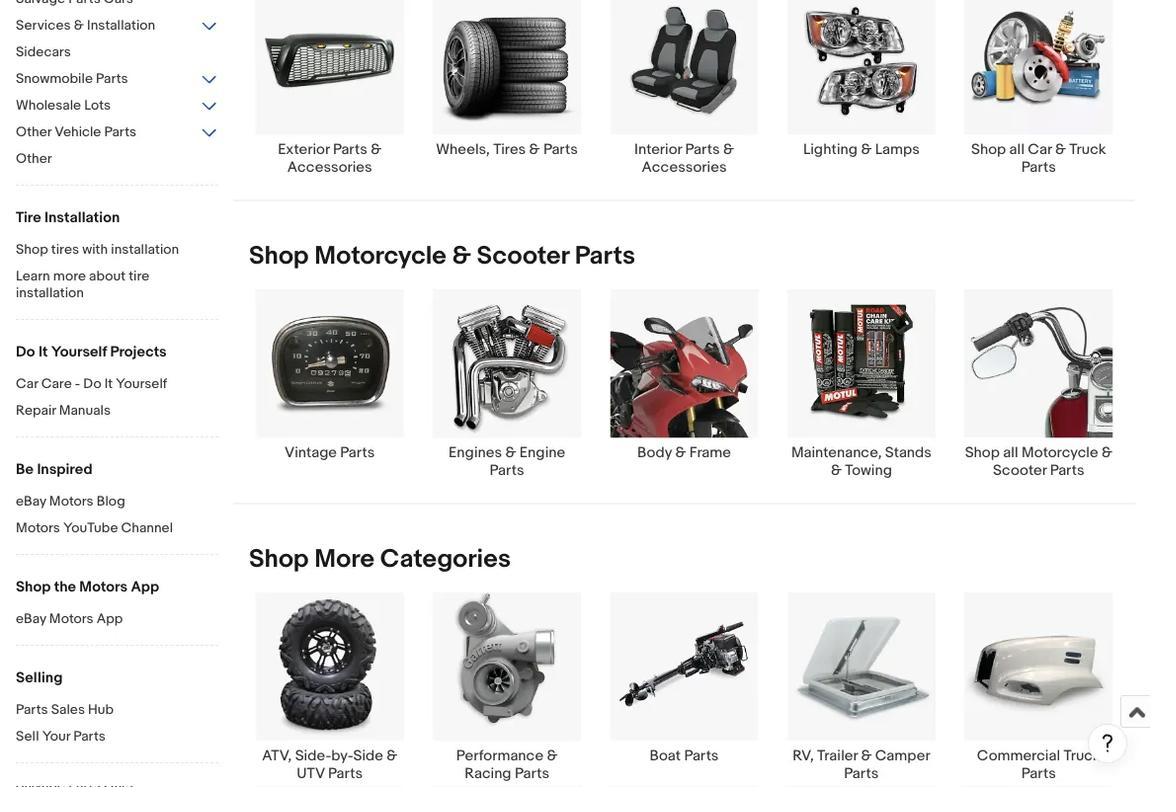 Task type: describe. For each thing, give the bounding box(es) containing it.
sell your parts link
[[16, 728, 218, 747]]

& inside body & frame link
[[675, 444, 686, 462]]

shop more categories
[[249, 544, 511, 575]]

shop motorcycle & scooter parts
[[249, 241, 636, 272]]

exterior
[[278, 141, 330, 159]]

& inside lighting & lamps link
[[861, 141, 872, 159]]

rv, trailer & camper parts link
[[773, 591, 950, 783]]

help, opens dialogs image
[[1098, 733, 1118, 753]]

repair manuals link
[[16, 402, 218, 421]]

commercial truck parts
[[977, 747, 1101, 783]]

shop for shop tires with installation learn more about tire installation
[[16, 241, 48, 258]]

wheels, tires & parts link
[[418, 0, 596, 159]]

lamps
[[875, 141, 920, 159]]

ebay motors blog link
[[16, 493, 218, 512]]

tire
[[129, 268, 149, 285]]

parts sales hub sell your parts
[[16, 702, 114, 745]]

your
[[42, 728, 70, 745]]

blog
[[97, 493, 125, 510]]

parts inside rv, trailer & camper parts
[[844, 765, 879, 783]]

motors down the
[[49, 611, 94, 627]]

commercial truck parts link
[[950, 591, 1128, 783]]

by-
[[331, 747, 353, 765]]

other link
[[16, 150, 218, 169]]

repair
[[16, 402, 56, 419]]

boat parts
[[650, 747, 719, 765]]

care
[[41, 376, 72, 392]]

parts inside boat parts link
[[684, 747, 719, 765]]

all for car
[[1009, 141, 1025, 159]]

side
[[353, 747, 383, 765]]

exterior parts & accessories
[[278, 141, 382, 177]]

rv,
[[793, 747, 814, 765]]

boat
[[650, 747, 681, 765]]

motors up ebay motors app link
[[79, 578, 128, 596]]

vehicle
[[55, 124, 101, 140]]

learn more about tire installation link
[[16, 268, 218, 303]]

& inside rv, trailer & camper parts
[[861, 747, 872, 765]]

learn
[[16, 268, 50, 285]]

utv
[[297, 765, 325, 783]]

shop all car & truck parts
[[971, 141, 1106, 177]]

0 vertical spatial do
[[16, 343, 35, 361]]

atv,
[[262, 747, 292, 765]]

shop all motorcycle & scooter parts
[[965, 444, 1113, 480]]

& inside performance & racing parts
[[547, 747, 558, 765]]

other vehicle parts button
[[16, 124, 218, 142]]

exterior parts & accessories link
[[241, 0, 418, 177]]

car care - do it yourself link
[[16, 376, 218, 394]]

0 vertical spatial scooter
[[477, 241, 569, 272]]

body & frame
[[637, 444, 731, 462]]

shop for shop more categories
[[249, 544, 309, 575]]

sell
[[16, 728, 39, 745]]

0 vertical spatial app
[[131, 578, 159, 596]]

& inside the interior parts & accessories
[[723, 141, 734, 159]]

vintage parts link
[[241, 288, 418, 462]]

rv, trailer & camper parts
[[793, 747, 931, 783]]

motorcycle inside shop all motorcycle & scooter parts
[[1022, 444, 1098, 462]]

shop all car & truck parts link
[[950, 0, 1128, 177]]

do inside car care - do it yourself repair manuals
[[83, 376, 101, 392]]

2 other from the top
[[16, 150, 52, 167]]

be
[[16, 460, 34, 478]]

& inside atv, side-by-side & utv parts
[[387, 747, 397, 765]]

trailer
[[817, 747, 858, 765]]

ebay motors blog motors youtube channel
[[16, 493, 173, 537]]

more
[[53, 268, 86, 285]]

truck inside commercial truck parts
[[1064, 747, 1101, 765]]

projects
[[110, 343, 167, 361]]

lots
[[84, 97, 111, 114]]

youtube
[[63, 520, 118, 537]]

tire installation
[[16, 209, 120, 226]]

parts sales hub link
[[16, 702, 218, 720]]

lighting
[[803, 141, 858, 159]]

inspired
[[37, 460, 93, 478]]

boat parts link
[[596, 591, 773, 765]]

all for motorcycle
[[1003, 444, 1018, 462]]

racing
[[465, 765, 511, 783]]

vintage
[[285, 444, 337, 462]]

vintage parts
[[285, 444, 375, 462]]

shop for shop the motors app
[[16, 578, 51, 596]]

sidecars link
[[16, 43, 218, 62]]

manuals
[[59, 402, 111, 419]]

maintenance, stands & towing link
[[773, 288, 950, 480]]

lighting & lamps
[[803, 141, 920, 159]]

tire
[[16, 209, 41, 226]]

ebay for ebay motors app
[[16, 611, 46, 627]]

towing
[[845, 462, 892, 480]]

motors down the inspired
[[49, 493, 94, 510]]

shop for shop all car & truck parts
[[971, 141, 1006, 159]]

stands
[[885, 444, 932, 462]]

performance
[[456, 747, 544, 765]]

more
[[314, 544, 375, 575]]



Task type: vqa. For each thing, say whether or not it's contained in the screenshot.


Task type: locate. For each thing, give the bounding box(es) containing it.
wholesale lots button
[[16, 97, 218, 116]]

shop tires with installation learn more about tire installation
[[16, 241, 179, 301]]

interior parts & accessories link
[[596, 0, 773, 177]]

atv, side-by-side & utv parts
[[262, 747, 397, 783]]

do it yourself projects
[[16, 343, 167, 361]]

services
[[16, 17, 71, 34]]

1 vertical spatial do
[[83, 376, 101, 392]]

1 horizontal spatial installation
[[111, 241, 179, 258]]

shop for shop motorcycle & scooter parts
[[249, 241, 309, 272]]

1 vertical spatial app
[[97, 611, 123, 627]]

do right - at the top of page
[[83, 376, 101, 392]]

0 horizontal spatial scooter
[[477, 241, 569, 272]]

0 vertical spatial motorcycle
[[314, 241, 446, 272]]

maintenance,
[[791, 444, 882, 462]]

parts
[[96, 70, 128, 87], [104, 124, 136, 140], [333, 141, 368, 159], [543, 141, 578, 159], [685, 141, 720, 159], [1022, 159, 1056, 177], [575, 241, 636, 272], [340, 444, 375, 462], [490, 462, 524, 480], [1050, 462, 1085, 480], [16, 702, 48, 718], [73, 728, 106, 745], [684, 747, 719, 765], [328, 765, 363, 783], [515, 765, 549, 783], [844, 765, 879, 783], [1022, 765, 1056, 783]]

hub
[[88, 702, 114, 718]]

yourself inside car care - do it yourself repair manuals
[[116, 376, 167, 392]]

installation up tire
[[111, 241, 179, 258]]

truck inside shop all car & truck parts
[[1069, 141, 1106, 159]]

& inside shop all car & truck parts
[[1055, 141, 1066, 159]]

engines
[[449, 444, 502, 462]]

engine
[[520, 444, 565, 462]]

scooter inside shop all motorcycle & scooter parts
[[993, 462, 1047, 480]]

side-
[[295, 747, 331, 765]]

2 ebay from the top
[[16, 611, 46, 627]]

list for shop more categories
[[233, 591, 1135, 788]]

0 vertical spatial truck
[[1069, 141, 1106, 159]]

& inside maintenance, stands & towing
[[831, 462, 842, 480]]

truck
[[1069, 141, 1106, 159], [1064, 747, 1101, 765]]

app up ebay motors app link
[[131, 578, 159, 596]]

1 vertical spatial installation
[[45, 209, 120, 226]]

0 vertical spatial car
[[1028, 141, 1052, 159]]

accessories inside exterior parts & accessories
[[287, 159, 372, 177]]

tires
[[493, 141, 526, 159]]

motors youtube channel link
[[16, 520, 218, 539]]

& inside shop all motorcycle & scooter parts
[[1102, 444, 1113, 462]]

maintenance, stands & towing
[[791, 444, 932, 480]]

installation down the tires
[[16, 285, 84, 301]]

list containing vintage parts
[[233, 288, 1135, 503]]

ebay up selling on the left bottom of page
[[16, 611, 46, 627]]

services & installation sidecars snowmobile parts wholesale lots other vehicle parts other
[[16, 17, 155, 167]]

parts inside commercial truck parts
[[1022, 765, 1056, 783]]

shop for shop all motorcycle & scooter parts
[[965, 444, 1000, 462]]

engines & engine parts link
[[418, 288, 596, 480]]

installation inside services & installation sidecars snowmobile parts wholesale lots other vehicle parts other
[[87, 17, 155, 34]]

atv, side-by-side & utv parts link
[[241, 591, 418, 783]]

2 list from the top
[[233, 288, 1135, 503]]

shop the motors app
[[16, 578, 159, 596]]

1 vertical spatial all
[[1003, 444, 1018, 462]]

selling
[[16, 669, 63, 687]]

ebay motors app
[[16, 611, 123, 627]]

0 horizontal spatial yourself
[[51, 343, 107, 361]]

& inside the wheels, tires & parts link
[[529, 141, 540, 159]]

wholesale
[[16, 97, 81, 114]]

0 horizontal spatial car
[[16, 376, 38, 392]]

car inside car care - do it yourself repair manuals
[[16, 376, 38, 392]]

with
[[82, 241, 108, 258]]

shop all motorcycle & scooter parts link
[[950, 288, 1128, 480]]

interior
[[635, 141, 682, 159]]

0 vertical spatial yourself
[[51, 343, 107, 361]]

parts inside exterior parts & accessories
[[333, 141, 368, 159]]

parts inside atv, side-by-side & utv parts
[[328, 765, 363, 783]]

performance & racing parts link
[[418, 591, 596, 783]]

snowmobile
[[16, 70, 93, 87]]

ebay inside ebay motors blog motors youtube channel
[[16, 493, 46, 510]]

shop tires with installation link
[[16, 241, 218, 260]]

2 vertical spatial list
[[233, 591, 1135, 788]]

parts inside vintage parts link
[[340, 444, 375, 462]]

1 horizontal spatial car
[[1028, 141, 1052, 159]]

car inside shop all car & truck parts
[[1028, 141, 1052, 159]]

do
[[16, 343, 35, 361], [83, 376, 101, 392]]

wheels,
[[436, 141, 490, 159]]

sidecars
[[16, 43, 71, 60]]

channel
[[121, 520, 173, 537]]

1 horizontal spatial do
[[83, 376, 101, 392]]

yourself down "projects" at the top left
[[116, 376, 167, 392]]

scooter
[[477, 241, 569, 272], [993, 462, 1047, 480]]

accessories for exterior
[[287, 159, 372, 177]]

accessories for interior
[[642, 159, 727, 177]]

& inside exterior parts & accessories
[[371, 141, 382, 159]]

0 horizontal spatial installation
[[16, 285, 84, 301]]

installation up sidecars link
[[87, 17, 155, 34]]

3 list from the top
[[233, 591, 1135, 788]]

1 other from the top
[[16, 124, 52, 140]]

engines & engine parts
[[449, 444, 565, 480]]

installation up 'with'
[[45, 209, 120, 226]]

1 horizontal spatial app
[[131, 578, 159, 596]]

1 list from the top
[[233, 0, 1135, 200]]

the
[[54, 578, 76, 596]]

0 vertical spatial all
[[1009, 141, 1025, 159]]

list containing atv, side-by-side & utv parts
[[233, 591, 1135, 788]]

0 vertical spatial it
[[38, 343, 48, 361]]

1 vertical spatial car
[[16, 376, 38, 392]]

1 vertical spatial motorcycle
[[1022, 444, 1098, 462]]

shop
[[971, 141, 1006, 159], [16, 241, 48, 258], [249, 241, 309, 272], [965, 444, 1000, 462], [249, 544, 309, 575], [16, 578, 51, 596]]

1 horizontal spatial accessories
[[642, 159, 727, 177]]

ebay
[[16, 493, 46, 510], [16, 611, 46, 627]]

1 vertical spatial yourself
[[116, 376, 167, 392]]

parts inside engines & engine parts
[[490, 462, 524, 480]]

body
[[637, 444, 672, 462]]

ebay motors app link
[[16, 611, 218, 629]]

motors left youtube
[[16, 520, 60, 537]]

ebay for ebay motors blog motors youtube channel
[[16, 493, 46, 510]]

it up repair manuals link
[[105, 376, 113, 392]]

0 vertical spatial other
[[16, 124, 52, 140]]

0 horizontal spatial accessories
[[287, 159, 372, 177]]

ebay down 'be'
[[16, 493, 46, 510]]

1 vertical spatial truck
[[1064, 747, 1101, 765]]

0 vertical spatial installation
[[87, 17, 155, 34]]

1 vertical spatial ebay
[[16, 611, 46, 627]]

interior parts & accessories
[[635, 141, 734, 177]]

& inside engines & engine parts
[[505, 444, 516, 462]]

1 horizontal spatial scooter
[[993, 462, 1047, 480]]

1 horizontal spatial yourself
[[116, 376, 167, 392]]

body & frame link
[[596, 288, 773, 462]]

0 horizontal spatial it
[[38, 343, 48, 361]]

& inside services & installation sidecars snowmobile parts wholesale lots other vehicle parts other
[[74, 17, 84, 34]]

services & installation button
[[16, 17, 218, 36]]

it up the care
[[38, 343, 48, 361]]

1 vertical spatial it
[[105, 376, 113, 392]]

0 vertical spatial list
[[233, 0, 1135, 200]]

it inside car care - do it yourself repair manuals
[[105, 376, 113, 392]]

shop inside shop all car & truck parts
[[971, 141, 1006, 159]]

be inspired
[[16, 460, 93, 478]]

1 vertical spatial installation
[[16, 285, 84, 301]]

car care - do it yourself repair manuals
[[16, 376, 167, 419]]

1 horizontal spatial it
[[105, 376, 113, 392]]

0 horizontal spatial do
[[16, 343, 35, 361]]

motors
[[49, 493, 94, 510], [16, 520, 60, 537], [79, 578, 128, 596], [49, 611, 94, 627]]

app down shop the motors app
[[97, 611, 123, 627]]

accessories inside the interior parts & accessories
[[642, 159, 727, 177]]

1 horizontal spatial motorcycle
[[1022, 444, 1098, 462]]

-
[[75, 376, 80, 392]]

list
[[233, 0, 1135, 200], [233, 288, 1135, 503], [233, 591, 1135, 788]]

0 horizontal spatial app
[[97, 611, 123, 627]]

1 vertical spatial other
[[16, 150, 52, 167]]

1 vertical spatial scooter
[[993, 462, 1047, 480]]

wheels, tires & parts
[[436, 141, 578, 159]]

parts inside the wheels, tires & parts link
[[543, 141, 578, 159]]

yourself
[[51, 343, 107, 361], [116, 376, 167, 392]]

list containing exterior parts & accessories
[[233, 0, 1135, 200]]

1 vertical spatial list
[[233, 288, 1135, 503]]

do up repair
[[16, 343, 35, 361]]

frame
[[689, 444, 731, 462]]

parts inside shop all car & truck parts
[[1022, 159, 1056, 177]]

2 accessories from the left
[[642, 159, 727, 177]]

parts inside the interior parts & accessories
[[685, 141, 720, 159]]

0 horizontal spatial motorcycle
[[314, 241, 446, 272]]

parts inside shop all motorcycle & scooter parts
[[1050, 462, 1085, 480]]

commercial
[[977, 747, 1060, 765]]

&
[[74, 17, 84, 34], [371, 141, 382, 159], [529, 141, 540, 159], [723, 141, 734, 159], [861, 141, 872, 159], [1055, 141, 1066, 159], [452, 241, 471, 272], [505, 444, 516, 462], [675, 444, 686, 462], [1102, 444, 1113, 462], [831, 462, 842, 480], [387, 747, 397, 765], [547, 747, 558, 765], [861, 747, 872, 765]]

about
[[89, 268, 126, 285]]

shop inside shop tires with installation learn more about tire installation
[[16, 241, 48, 258]]

lighting & lamps link
[[773, 0, 950, 159]]

yourself up - at the top of page
[[51, 343, 107, 361]]

all inside shop all car & truck parts
[[1009, 141, 1025, 159]]

1 accessories from the left
[[287, 159, 372, 177]]

snowmobile parts button
[[16, 70, 218, 89]]

other
[[16, 124, 52, 140], [16, 150, 52, 167]]

sales
[[51, 702, 85, 718]]

all inside shop all motorcycle & scooter parts
[[1003, 444, 1018, 462]]

0 vertical spatial installation
[[111, 241, 179, 258]]

app
[[131, 578, 159, 596], [97, 611, 123, 627]]

list for shop motorcycle & scooter parts
[[233, 288, 1135, 503]]

shop inside shop all motorcycle & scooter parts
[[965, 444, 1000, 462]]

0 vertical spatial ebay
[[16, 493, 46, 510]]

parts inside performance & racing parts
[[515, 765, 549, 783]]

1 ebay from the top
[[16, 493, 46, 510]]

car
[[1028, 141, 1052, 159], [16, 376, 38, 392]]

categories
[[380, 544, 511, 575]]



